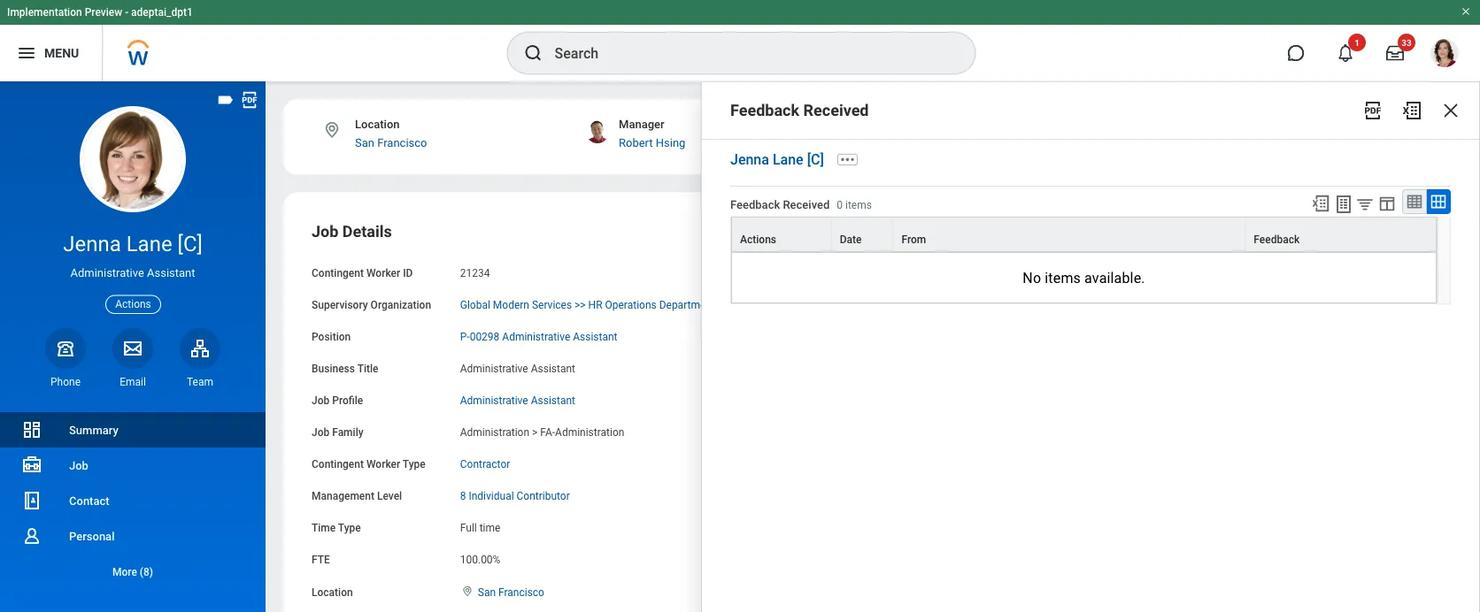 Task type: locate. For each thing, give the bounding box(es) containing it.
jenna lane [c] inside the navigation pane region
[[63, 232, 203, 257]]

assistant inside administrative assistant link
[[531, 395, 575, 407]]

1 horizontal spatial jenna lane [c]
[[730, 151, 824, 168]]

administrative assistant for business title element
[[460, 363, 575, 375]]

1 administration from the left
[[460, 427, 529, 439]]

job for job details
[[312, 222, 339, 241]]

1 vertical spatial actions
[[115, 298, 151, 311]]

administrative down 00298
[[460, 363, 528, 375]]

administrative up business title element
[[502, 331, 570, 343]]

inbox large image
[[1386, 44, 1404, 62]]

0 horizontal spatial location
[[312, 586, 353, 599]]

0 horizontal spatial actions
[[115, 298, 151, 311]]

0 horizontal spatial francisco
[[377, 136, 427, 149]]

1 horizontal spatial type
[[403, 459, 426, 471]]

0 vertical spatial actions button
[[732, 218, 831, 251]]

administrative assistant up the >
[[460, 395, 575, 407]]

1 horizontal spatial francisco
[[498, 586, 544, 599]]

actions up mail 'icon'
[[115, 298, 151, 311]]

p-00298 administrative assistant link
[[460, 327, 617, 343]]

location inside 'job details' group
[[312, 586, 353, 599]]

1 horizontal spatial actions button
[[732, 218, 831, 251]]

[c] inside feedback received dialog
[[807, 151, 824, 168]]

100.00%
[[460, 554, 501, 567]]

type right time
[[338, 522, 361, 535]]

0 vertical spatial francisco
[[377, 136, 427, 149]]

1 worker from the top
[[366, 267, 400, 279]]

0 vertical spatial worker
[[366, 267, 400, 279]]

view printable version (pdf) image
[[240, 90, 259, 110]]

contractor link
[[460, 455, 510, 471]]

0 horizontal spatial jenna lane [c]
[[63, 232, 203, 257]]

actions button
[[732, 218, 831, 251], [106, 295, 161, 314]]

0 vertical spatial san
[[355, 136, 374, 149]]

1 vertical spatial san
[[478, 586, 496, 599]]

global modern services >> hr operations department link
[[460, 295, 715, 311]]

1 vertical spatial actions button
[[106, 295, 161, 314]]

2 vertical spatial feedback
[[1254, 234, 1300, 246]]

location image
[[322, 120, 342, 140], [460, 585, 474, 598]]

0 vertical spatial [c]
[[807, 151, 824, 168]]

time
[[312, 522, 336, 535]]

[c] inside the navigation pane region
[[178, 232, 203, 257]]

8 individual contributor link
[[460, 487, 570, 503]]

assistant up the job family 'element'
[[531, 395, 575, 407]]

1 horizontal spatial administration
[[555, 427, 624, 439]]

management level
[[312, 490, 402, 503]]

0 horizontal spatial [c]
[[178, 232, 203, 257]]

0 horizontal spatial location image
[[322, 120, 342, 140]]

assistant
[[147, 267, 195, 280], [573, 331, 617, 343], [531, 363, 575, 375], [531, 395, 575, 407]]

contingent worker id element
[[460, 256, 490, 280]]

0 vertical spatial jenna
[[730, 151, 769, 168]]

1 vertical spatial francisco
[[498, 586, 544, 599]]

0 vertical spatial contingent
[[312, 267, 364, 279]]

hr
[[588, 299, 602, 311]]

1 vertical spatial san francisco link
[[478, 583, 544, 599]]

x image
[[1440, 100, 1462, 121]]

lane inside feedback received dialog
[[773, 151, 804, 168]]

actions button inside the navigation pane region
[[106, 295, 161, 314]]

export to worksheets image
[[1333, 194, 1354, 215]]

phone jenna lane [c] element
[[45, 375, 86, 389]]

administrative down business title element
[[460, 395, 528, 407]]

administrative assistant for administrative assistant link
[[460, 395, 575, 407]]

1 vertical spatial contingent
[[312, 459, 364, 471]]

1 vertical spatial items
[[1045, 269, 1081, 286]]

date button
[[832, 218, 893, 251]]

contingent worker id
[[312, 267, 413, 279]]

worker
[[366, 267, 400, 279], [366, 459, 400, 471]]

feedback
[[730, 101, 799, 120], [730, 198, 780, 212], [1254, 234, 1300, 246]]

00298
[[470, 331, 500, 343]]

location
[[355, 118, 400, 131], [312, 586, 353, 599]]

1 horizontal spatial lane
[[773, 151, 804, 168]]

actions button down feedback received 0 items
[[732, 218, 831, 251]]

administrative inside the navigation pane region
[[70, 267, 144, 280]]

job left the family
[[312, 427, 330, 439]]

job up 'contact' at the bottom of the page
[[69, 459, 88, 472]]

contingent up supervisory
[[312, 267, 364, 279]]

preview
[[85, 6, 122, 19]]

1 horizontal spatial san
[[478, 586, 496, 599]]

job details button
[[312, 222, 392, 241]]

details
[[342, 222, 392, 241]]

assistant down p-00298 administrative assistant at the bottom of page
[[531, 363, 575, 375]]

received left 0
[[783, 198, 830, 212]]

organization
[[371, 299, 431, 311]]

administration right the >
[[555, 427, 624, 439]]

8
[[460, 490, 466, 503]]

business title
[[312, 363, 378, 375]]

manager
[[619, 118, 664, 131]]

contingent for contingent worker id
[[312, 267, 364, 279]]

phone button
[[45, 328, 86, 389]]

jenna
[[730, 151, 769, 168], [63, 232, 121, 257]]

type left the 'contractor'
[[403, 459, 426, 471]]

items inside feedback received 0 items
[[845, 199, 872, 212]]

supervisory
[[312, 299, 368, 311]]

actions inside the navigation pane region
[[115, 298, 151, 311]]

0 vertical spatial actions
[[740, 234, 776, 246]]

assistant up view team image
[[147, 267, 195, 280]]

phone image
[[53, 338, 78, 359]]

job family
[[312, 427, 363, 439]]

jenna lane [c] link
[[730, 151, 824, 168]]

1 vertical spatial jenna
[[63, 232, 121, 257]]

2 contingent from the top
[[312, 459, 364, 471]]

1 vertical spatial jenna lane [c]
[[63, 232, 203, 257]]

personal image
[[21, 526, 42, 547]]

row
[[731, 217, 1437, 252]]

export to excel image
[[1311, 194, 1331, 213]]

list
[[0, 413, 266, 590]]

job for job profile
[[312, 395, 330, 407]]

0 vertical spatial feedback
[[730, 101, 799, 120]]

assistant down hr
[[573, 331, 617, 343]]

modern
[[493, 299, 529, 311]]

san francisco link
[[355, 136, 427, 149], [478, 583, 544, 599]]

0 horizontal spatial san francisco link
[[355, 136, 427, 149]]

contingent
[[312, 267, 364, 279], [312, 459, 364, 471]]

business title element
[[460, 352, 575, 376]]

0 vertical spatial location
[[355, 118, 400, 131]]

level
[[377, 490, 402, 503]]

worker for id
[[366, 267, 400, 279]]

job left profile at left
[[312, 395, 330, 407]]

0 vertical spatial administrative assistant
[[70, 267, 195, 280]]

administrative assistant up administrative assistant link
[[460, 363, 575, 375]]

email button
[[112, 328, 153, 389]]

contact link
[[0, 483, 266, 519]]

1 vertical spatial type
[[338, 522, 361, 535]]

actions button up mail 'icon'
[[106, 295, 161, 314]]

worker up the 'level'
[[366, 459, 400, 471]]

[c]
[[807, 151, 824, 168], [178, 232, 203, 257]]

0 vertical spatial location image
[[322, 120, 342, 140]]

robert
[[619, 136, 653, 149]]

1 vertical spatial location
[[312, 586, 353, 599]]

0 horizontal spatial type
[[338, 522, 361, 535]]

0 vertical spatial san francisco link
[[355, 136, 427, 149]]

0 horizontal spatial jenna
[[63, 232, 121, 257]]

0 horizontal spatial administration
[[460, 427, 529, 439]]

0 vertical spatial received
[[803, 101, 869, 120]]

2 vertical spatial administrative assistant
[[460, 395, 575, 407]]

0 horizontal spatial actions button
[[106, 295, 161, 314]]

time type
[[312, 522, 361, 535]]

personal link
[[0, 519, 266, 554]]

email jenna lane [c] element
[[112, 375, 153, 389]]

team
[[187, 376, 213, 389]]

row containing actions
[[731, 217, 1437, 252]]

francisco
[[377, 136, 427, 149], [498, 586, 544, 599]]

contact image
[[21, 490, 42, 512]]

0 vertical spatial lane
[[773, 151, 804, 168]]

from
[[902, 234, 926, 246]]

search image
[[523, 42, 544, 64]]

items right 0
[[845, 199, 872, 212]]

job details group
[[312, 221, 836, 613]]

jenna lane [c]
[[730, 151, 824, 168], [63, 232, 203, 257]]

location for location san francisco
[[355, 118, 400, 131]]

received for feedback received 0 items
[[783, 198, 830, 212]]

excel image
[[1401, 100, 1423, 121]]

1 contingent from the top
[[312, 267, 364, 279]]

1 horizontal spatial location
[[355, 118, 400, 131]]

feedback inside popup button
[[1254, 234, 1300, 246]]

statements
[[910, 129, 993, 147]]

p-00298 administrative assistant
[[460, 331, 617, 343]]

1 horizontal spatial actions
[[740, 234, 776, 246]]

job for job family
[[312, 427, 330, 439]]

administrative assistant
[[70, 267, 195, 280], [460, 363, 575, 375], [460, 395, 575, 407]]

1 vertical spatial received
[[783, 198, 830, 212]]

0 horizontal spatial san
[[355, 136, 374, 149]]

no items available.
[[1023, 269, 1145, 286]]

contingent down job family
[[312, 459, 364, 471]]

type
[[403, 459, 426, 471], [338, 522, 361, 535]]

1 vertical spatial location image
[[460, 585, 474, 598]]

global
[[460, 299, 490, 311]]

1 vertical spatial administrative assistant
[[460, 363, 575, 375]]

fte element
[[460, 544, 501, 568]]

items right the no
[[1045, 269, 1081, 286]]

0 horizontal spatial items
[[845, 199, 872, 212]]

>>
[[575, 299, 586, 311]]

administrative assistant inside the navigation pane region
[[70, 267, 195, 280]]

0 vertical spatial items
[[845, 199, 872, 212]]

1 horizontal spatial [c]
[[807, 151, 824, 168]]

administrative inside business title element
[[460, 363, 528, 375]]

phone
[[50, 376, 81, 389]]

department
[[659, 299, 715, 311]]

san
[[355, 136, 374, 149], [478, 586, 496, 599]]

summary
[[69, 424, 118, 437]]

location inside location san francisco
[[355, 118, 400, 131]]

1 horizontal spatial jenna
[[730, 151, 769, 168]]

available.
[[1085, 269, 1145, 286]]

contributor
[[517, 490, 570, 503]]

pdf image
[[1362, 100, 1384, 121]]

administrative assistant up mail 'icon'
[[70, 267, 195, 280]]

profile logan mcneil element
[[1420, 34, 1470, 73]]

1 vertical spatial [c]
[[178, 232, 203, 257]]

administration up contractor link
[[460, 427, 529, 439]]

1 horizontal spatial san francisco link
[[478, 583, 544, 599]]

job
[[312, 222, 339, 241], [312, 395, 330, 407], [312, 427, 330, 439], [69, 459, 88, 472]]

row inside feedback received dialog
[[731, 217, 1437, 252]]

administrative
[[70, 267, 144, 280], [502, 331, 570, 343], [460, 363, 528, 375], [460, 395, 528, 407]]

no
[[1023, 269, 1041, 286]]

p-
[[460, 331, 470, 343]]

2 administration from the left
[[555, 427, 624, 439]]

location image left location san francisco
[[322, 120, 342, 140]]

0 horizontal spatial lane
[[126, 232, 172, 257]]

job left the details
[[312, 222, 339, 241]]

francisco inside 'job details' group
[[498, 586, 544, 599]]

1 vertical spatial lane
[[126, 232, 172, 257]]

actions
[[740, 234, 776, 246], [115, 298, 151, 311]]

0 vertical spatial type
[[403, 459, 426, 471]]

location image down 100.00% on the bottom
[[460, 585, 474, 598]]

1 horizontal spatial location image
[[460, 585, 474, 598]]

toolbar
[[1303, 189, 1451, 217]]

individual
[[469, 490, 514, 503]]

actions down feedback received 0 items
[[740, 234, 776, 246]]

1 vertical spatial worker
[[366, 459, 400, 471]]

0 vertical spatial jenna lane [c]
[[730, 151, 824, 168]]

1 vertical spatial feedback
[[730, 198, 780, 212]]

supervisory organization
[[312, 299, 431, 311]]

administrative up mail 'icon'
[[70, 267, 144, 280]]

job family element
[[460, 416, 624, 440]]

lane inside the navigation pane region
[[126, 232, 172, 257]]

worker left id
[[366, 267, 400, 279]]

robert hsing link
[[619, 136, 686, 149]]

received up jenna lane [c] link
[[803, 101, 869, 120]]

title
[[357, 363, 378, 375]]

2 worker from the top
[[366, 459, 400, 471]]



Task type: vqa. For each thing, say whether or not it's contained in the screenshot.
topmost Amanda
no



Task type: describe. For each thing, give the bounding box(es) containing it.
table image
[[1406, 193, 1424, 211]]

email
[[120, 376, 146, 389]]

notifications large image
[[1337, 44, 1354, 62]]

location san francisco
[[355, 118, 427, 149]]

time
[[480, 522, 501, 535]]

summary link
[[0, 413, 266, 448]]

mail image
[[122, 338, 143, 359]]

full time element
[[460, 519, 501, 535]]

view team image
[[189, 338, 211, 359]]

jenna lane [c] inside feedback received dialog
[[730, 151, 824, 168]]

francisco inside location san francisco
[[377, 136, 427, 149]]

0
[[837, 199, 843, 212]]

date
[[840, 234, 862, 246]]

manager robert hsing
[[619, 118, 686, 149]]

job details
[[312, 222, 392, 241]]

team link
[[180, 328, 220, 389]]

feedback received
[[730, 101, 869, 120]]

feedback for feedback
[[1254, 234, 1300, 246]]

feedback for feedback received 0 items
[[730, 198, 780, 212]]

personal
[[69, 530, 115, 543]]

operations
[[605, 299, 657, 311]]

location image inside 'job details' group
[[460, 585, 474, 598]]

list containing summary
[[0, 413, 266, 590]]

job inside the navigation pane region
[[69, 459, 88, 472]]

position
[[312, 331, 351, 343]]

feedback received dialog
[[701, 81, 1480, 613]]

assistant inside p-00298 administrative assistant link
[[573, 331, 617, 343]]

id
[[403, 267, 413, 279]]

contact
[[69, 494, 109, 508]]

implementation preview -   adeptai_dpt1 banner
[[0, 0, 1480, 81]]

navigation pane region
[[0, 81, 266, 613]]

jenna inside feedback received dialog
[[730, 151, 769, 168]]

global modern services >> hr operations department
[[460, 299, 715, 311]]

summary image
[[21, 420, 42, 441]]

adeptai_dpt1
[[131, 6, 193, 19]]

san francisco
[[478, 586, 544, 599]]

implementation preview -   adeptai_dpt1
[[7, 6, 193, 19]]

click to view/edit grid preferences image
[[1378, 194, 1397, 213]]

feedback for feedback received
[[730, 101, 799, 120]]

job image
[[21, 455, 42, 476]]

implementation
[[7, 6, 82, 19]]

21234
[[460, 267, 490, 279]]

fa-
[[540, 427, 555, 439]]

feedback button
[[1246, 218, 1436, 251]]

from button
[[894, 218, 1245, 251]]

-
[[125, 6, 128, 19]]

8 individual contributor
[[460, 490, 570, 503]]

administration > fa-administration
[[460, 427, 624, 439]]

full time
[[460, 522, 501, 535]]

expand table image
[[1430, 193, 1447, 211]]

team jenna lane [c] element
[[180, 375, 220, 389]]

services
[[532, 299, 572, 311]]

assistant inside business title element
[[531, 363, 575, 375]]

management
[[312, 490, 374, 503]]

location for location
[[312, 586, 353, 599]]

contractor
[[460, 459, 510, 471]]

feedback received 0 items
[[730, 198, 872, 212]]

close environment banner image
[[1461, 6, 1471, 17]]

received for feedback received
[[803, 101, 869, 120]]

san inside location san francisco
[[355, 136, 374, 149]]

>
[[532, 427, 538, 439]]

job link
[[0, 448, 266, 483]]

actions button inside feedback received dialog
[[732, 218, 831, 251]]

fte
[[312, 554, 330, 567]]

contingent worker type
[[312, 459, 426, 471]]

toolbar inside feedback received dialog
[[1303, 189, 1451, 217]]

profile
[[332, 395, 363, 407]]

tag image
[[216, 90, 235, 110]]

business
[[312, 363, 355, 375]]

full
[[460, 522, 477, 535]]

hsing
[[656, 136, 686, 149]]

worker for type
[[366, 459, 400, 471]]

family
[[332, 427, 363, 439]]

assistant inside the navigation pane region
[[147, 267, 195, 280]]

select to filter grid data image
[[1355, 195, 1375, 213]]

contingent for contingent worker type
[[312, 459, 364, 471]]

job profile
[[312, 395, 363, 407]]

san inside 'job details' group
[[478, 586, 496, 599]]

jenna inside the navigation pane region
[[63, 232, 121, 257]]

1 horizontal spatial items
[[1045, 269, 1081, 286]]

actions inside row
[[740, 234, 776, 246]]

administrative assistant link
[[460, 391, 575, 407]]

san francisco link inside 'job details' group
[[478, 583, 544, 599]]



